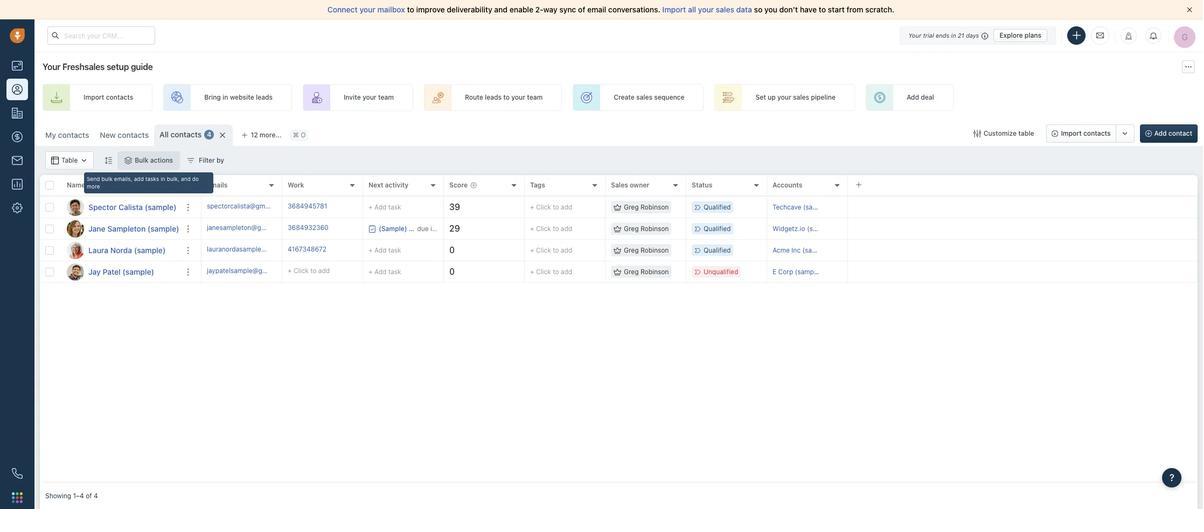 Task type: vqa. For each thing, say whether or not it's contained in the screenshot.
top Import contacts
yes



Task type: describe. For each thing, give the bounding box(es) containing it.
janesampleton@gmail.com
[[207, 224, 289, 232]]

0 horizontal spatial 4
[[94, 492, 98, 500]]

data
[[737, 5, 752, 14]]

12
[[251, 131, 258, 139]]

robinson for widgetz.io (sample)
[[641, 225, 669, 233]]

spectorcalista@gmail.com 3684945781
[[207, 202, 327, 210]]

widgetz.io (sample)
[[773, 225, 834, 233]]

(sample) for e corp (sample)
[[795, 268, 822, 276]]

container_wx8msf4aqz5i3rn1 image for 39
[[614, 203, 621, 211]]

set up your sales pipeline link
[[715, 84, 855, 111]]

owner
[[630, 181, 650, 189]]

all contacts link
[[160, 129, 202, 140]]

jane sampleton (sample) link
[[88, 223, 179, 234]]

spectorcalista@gmail.com link
[[207, 202, 287, 213]]

import contacts button
[[1047, 125, 1117, 143]]

row group containing spector calista (sample)
[[40, 197, 202, 283]]

import all your sales data link
[[663, 5, 754, 14]]

showing
[[45, 492, 71, 500]]

tags
[[530, 181, 545, 189]]

freshworks switcher image
[[12, 493, 23, 503]]

import contacts for import contacts link at the top left of page
[[84, 93, 133, 102]]

table
[[61, 157, 78, 165]]

+ add task for jaypatelsample@gmail.com + click to add
[[369, 268, 401, 276]]

actions
[[150, 156, 173, 164]]

2 task from the top
[[389, 246, 401, 254]]

(sample) up widgetz.io (sample) link
[[804, 203, 830, 211]]

jaypatelsample@gmail.com
[[207, 267, 290, 275]]

sampleton
[[107, 224, 146, 233]]

connect your mailbox link
[[328, 5, 407, 14]]

route
[[465, 93, 483, 102]]

1 horizontal spatial import
[[663, 5, 686, 14]]

(sample) for jay patel (sample)
[[123, 267, 154, 276]]

0 vertical spatial in
[[952, 32, 957, 39]]

name
[[67, 181, 85, 189]]

contact
[[1169, 129, 1193, 137]]

cell for widgetz.io (sample)
[[848, 218, 1198, 239]]

by
[[217, 156, 224, 164]]

status
[[692, 181, 713, 189]]

1 team from the left
[[378, 93, 394, 102]]

new contacts
[[100, 130, 149, 140]]

add for e corp (sample)
[[375, 268, 387, 276]]

row group containing 39
[[202, 197, 1198, 283]]

style_myh0__igzzd8unmi image
[[105, 157, 112, 164]]

phone image
[[12, 468, 23, 479]]

accounts
[[773, 181, 803, 189]]

conversations.
[[609, 5, 661, 14]]

qualified for 29
[[704, 225, 731, 233]]

unqualified
[[704, 268, 739, 276]]

container_wx8msf4aqz5i3rn1 image for 29
[[614, 225, 621, 233]]

4 inside all contacts 4
[[207, 131, 212, 139]]

norda
[[110, 246, 132, 255]]

jay
[[88, 267, 101, 276]]

score
[[450, 181, 468, 189]]

lauranordasample@gmail.com
[[207, 245, 299, 253]]

sales inside set up your sales pipeline link
[[793, 93, 810, 102]]

your right invite
[[363, 93, 377, 102]]

explore
[[1000, 31, 1023, 39]]

(sample) for laura norda (sample)
[[134, 246, 166, 255]]

21
[[958, 32, 965, 39]]

connect
[[328, 5, 358, 14]]

greg robinson for techcave (sample)
[[624, 203, 669, 211]]

2-
[[536, 5, 544, 14]]

import for import contacts link at the top left of page
[[84, 93, 104, 102]]

spector calista (sample) link
[[88, 202, 176, 213]]

cell for e corp (sample)
[[848, 261, 1198, 282]]

12 more...
[[251, 131, 282, 139]]

deliverability
[[447, 5, 493, 14]]

greg for acme inc (sample)
[[624, 246, 639, 254]]

1 horizontal spatial sales
[[716, 5, 735, 14]]

39
[[450, 202, 460, 212]]

acme
[[773, 246, 790, 254]]

e corp (sample)
[[773, 268, 822, 276]]

techcave
[[773, 203, 802, 211]]

add for acme inc (sample)
[[375, 246, 387, 254]]

send
[[87, 176, 100, 182]]

press space to select this row. row containing 39
[[202, 197, 1198, 218]]

press space to select this row. row containing laura norda (sample)
[[40, 240, 202, 261]]

jaypatelsample@gmail.com + click to add
[[207, 267, 330, 275]]

table
[[1019, 129, 1035, 137]]

add for janesampleton@gmail.com
[[561, 225, 573, 233]]

import contacts group
[[1047, 125, 1135, 143]]

3684932360
[[288, 224, 329, 232]]

bulk
[[135, 156, 149, 164]]

next
[[369, 181, 383, 189]]

cell for acme inc (sample)
[[848, 240, 1198, 261]]

0 for jaypatelsample@gmail.com
[[450, 267, 455, 277]]

invite your team link
[[303, 84, 413, 111]]

add deal
[[907, 93, 935, 102]]

3 + click to add from the top
[[530, 246, 573, 254]]

create sales sequence link
[[573, 84, 704, 111]]

guide
[[131, 62, 153, 72]]

press space to select this row. row containing jane sampleton (sample)
[[40, 218, 202, 240]]

bring
[[204, 93, 221, 102]]

bulk actions button
[[118, 151, 180, 170]]

grid containing 39
[[40, 174, 1198, 484]]

corp
[[779, 268, 794, 276]]

press space to select this row. row containing spector calista (sample)
[[40, 197, 202, 218]]

acme inc (sample)
[[773, 246, 830, 254]]

container_wx8msf4aqz5i3rn1 image inside customize table button
[[974, 130, 981, 137]]

improve
[[416, 5, 445, 14]]

enable
[[510, 5, 534, 14]]

0 for lauranordasample@gmail.com
[[450, 245, 455, 255]]

greg robinson for acme inc (sample)
[[624, 246, 669, 254]]

j image for jay patel (sample)
[[67, 263, 84, 281]]

3684945781 link
[[288, 202, 327, 213]]

route leads to your team link
[[424, 84, 562, 111]]

e corp (sample) link
[[773, 268, 822, 276]]

sales inside create sales sequence link
[[637, 93, 653, 102]]

sync
[[560, 5, 576, 14]]

route leads to your team
[[465, 93, 543, 102]]

trial
[[924, 32, 934, 39]]

+ click to add for spectorcalista@gmail.com 3684945781
[[530, 203, 573, 211]]

(sample) for spector calista (sample)
[[145, 202, 176, 212]]

all
[[688, 5, 696, 14]]

days
[[966, 32, 980, 39]]

your for your trial ends in 21 days
[[909, 32, 922, 39]]

explore plans
[[1000, 31, 1042, 39]]

4167348672 link
[[288, 245, 327, 256]]

+ click to add for janesampleton@gmail.com 3684932360
[[530, 225, 573, 233]]

⌘ o
[[293, 131, 306, 139]]

bulk,
[[167, 176, 180, 182]]



Task type: locate. For each thing, give the bounding box(es) containing it.
4 cell from the top
[[848, 261, 1198, 282]]

2 row group from the left
[[202, 197, 1198, 283]]

add inside button
[[1155, 129, 1167, 137]]

1 vertical spatial + add task
[[369, 246, 401, 254]]

import inside button
[[1062, 129, 1082, 137]]

1–4
[[73, 492, 84, 500]]

leads right website
[[256, 93, 273, 102]]

your trial ends in 21 days
[[909, 32, 980, 39]]

sales left pipeline
[[793, 93, 810, 102]]

leads right route
[[485, 93, 502, 102]]

add for techcave (sample)
[[375, 203, 387, 211]]

2 vertical spatial qualified
[[704, 246, 731, 254]]

your
[[360, 5, 376, 14], [698, 5, 714, 14], [363, 93, 377, 102], [512, 93, 526, 102], [778, 93, 792, 102]]

bring in website leads
[[204, 93, 273, 102]]

row group
[[40, 197, 202, 283], [202, 197, 1198, 283]]

2 vertical spatial in
[[161, 176, 165, 182]]

create
[[614, 93, 635, 102]]

patel
[[103, 267, 121, 276]]

0 vertical spatial + add task
[[369, 203, 401, 211]]

0 horizontal spatial import
[[84, 93, 104, 102]]

emails,
[[114, 176, 132, 182]]

add for jaypatelsample@gmail.com
[[561, 268, 573, 276]]

1 vertical spatial j image
[[67, 263, 84, 281]]

1 leads from the left
[[256, 93, 273, 102]]

press space to select this row. row
[[40, 197, 202, 218], [202, 197, 1198, 218], [40, 218, 202, 240], [202, 218, 1198, 240], [40, 240, 202, 261], [202, 240, 1198, 261], [40, 261, 202, 283], [202, 261, 1198, 283]]

send email image
[[1097, 31, 1104, 40]]

e
[[773, 268, 777, 276]]

2 robinson from the top
[[641, 225, 669, 233]]

greg for e corp (sample)
[[624, 268, 639, 276]]

add for lauranordasample@gmail.com
[[561, 246, 573, 254]]

2 team from the left
[[527, 93, 543, 102]]

task for jaypatelsample@gmail.com + click to add
[[389, 268, 401, 276]]

1 horizontal spatial import contacts
[[1062, 129, 1111, 137]]

1 vertical spatial 0
[[450, 267, 455, 277]]

tasks
[[145, 176, 159, 182]]

2 vertical spatial task
[[389, 268, 401, 276]]

invite your team
[[344, 93, 394, 102]]

robinson for techcave (sample)
[[641, 203, 669, 211]]

jay patel (sample)
[[88, 267, 154, 276]]

name row
[[40, 175, 202, 197]]

12 more... button
[[236, 128, 288, 143]]

name column header
[[61, 175, 202, 197]]

0 vertical spatial 0
[[450, 245, 455, 255]]

container_wx8msf4aqz5i3rn1 image inside table dropdown button
[[51, 157, 59, 164]]

what's new image
[[1125, 32, 1133, 40]]

2 greg robinson from the top
[[624, 225, 669, 233]]

2 + add task from the top
[[369, 246, 401, 254]]

import left all
[[663, 5, 686, 14]]

create sales sequence
[[614, 93, 685, 102]]

j image left jay
[[67, 263, 84, 281]]

2 horizontal spatial sales
[[793, 93, 810, 102]]

4 up filter by
[[207, 131, 212, 139]]

jay patel (sample) link
[[88, 267, 154, 277]]

import down the your freshsales setup guide
[[84, 93, 104, 102]]

1 robinson from the top
[[641, 203, 669, 211]]

way
[[544, 5, 558, 14]]

bring in website leads link
[[163, 84, 292, 111]]

in inside send bulk emails, add tasks in bulk, and do more
[[161, 176, 165, 182]]

your freshsales setup guide
[[43, 62, 153, 72]]

3 task from the top
[[389, 268, 401, 276]]

laura norda (sample) link
[[88, 245, 166, 256]]

sales left data
[[716, 5, 735, 14]]

4 + click to add from the top
[[530, 268, 573, 276]]

1 vertical spatial of
[[86, 492, 92, 500]]

so
[[754, 5, 763, 14]]

task
[[389, 203, 401, 211], [389, 246, 401, 254], [389, 268, 401, 276]]

(sample) right sampleton
[[148, 224, 179, 233]]

0 horizontal spatial your
[[43, 62, 60, 72]]

container_wx8msf4aqz5i3rn1 image
[[51, 157, 59, 164], [187, 157, 195, 164], [614, 203, 621, 211], [614, 225, 621, 233], [614, 268, 621, 276]]

1 vertical spatial and
[[181, 176, 191, 182]]

techcave (sample) link
[[773, 203, 830, 211]]

sales
[[611, 181, 628, 189]]

my contacts
[[45, 130, 89, 140]]

1 vertical spatial import
[[84, 93, 104, 102]]

in left bulk,
[[161, 176, 165, 182]]

3 + add task from the top
[[369, 268, 401, 276]]

your for your freshsales setup guide
[[43, 62, 60, 72]]

1 greg robinson from the top
[[624, 203, 669, 211]]

bulk
[[102, 176, 113, 182]]

0
[[450, 245, 455, 255], [450, 267, 455, 277]]

laura
[[88, 246, 108, 255]]

laura norda (sample)
[[88, 246, 166, 255]]

your right route
[[512, 93, 526, 102]]

3 cell from the top
[[848, 240, 1198, 261]]

import contacts inside import contacts link
[[84, 93, 133, 102]]

1 + click to add from the top
[[530, 203, 573, 211]]

start
[[828, 5, 845, 14]]

0 horizontal spatial leads
[[256, 93, 273, 102]]

3684945781
[[288, 202, 327, 210]]

explore plans link
[[994, 29, 1048, 42]]

4 right the 1–4
[[94, 492, 98, 500]]

j image
[[67, 220, 84, 237], [67, 263, 84, 281]]

s image
[[67, 199, 84, 216]]

cell
[[848, 197, 1198, 218], [848, 218, 1198, 239], [848, 240, 1198, 261], [848, 261, 1198, 282]]

0 horizontal spatial of
[[86, 492, 92, 500]]

acme inc (sample) link
[[773, 246, 830, 254]]

(sample) down jane sampleton (sample) link
[[134, 246, 166, 255]]

import for import contacts button
[[1062, 129, 1082, 137]]

1 0 from the top
[[450, 245, 455, 255]]

calista
[[119, 202, 143, 212]]

0 vertical spatial import contacts
[[84, 93, 133, 102]]

import contacts for import contacts button
[[1062, 129, 1111, 137]]

and left do
[[181, 176, 191, 182]]

don't
[[780, 5, 798, 14]]

of right the 1–4
[[86, 492, 92, 500]]

2 qualified from the top
[[704, 225, 731, 233]]

qualified for 39
[[704, 203, 731, 211]]

2 horizontal spatial in
[[952, 32, 957, 39]]

your left freshsales
[[43, 62, 60, 72]]

l image
[[67, 242, 84, 259]]

deal
[[921, 93, 935, 102]]

filter
[[199, 156, 215, 164]]

1 qualified from the top
[[704, 203, 731, 211]]

email
[[588, 5, 607, 14]]

add contact button
[[1140, 125, 1198, 143]]

1 vertical spatial qualified
[[704, 225, 731, 233]]

0 horizontal spatial team
[[378, 93, 394, 102]]

your right up
[[778, 93, 792, 102]]

filter by
[[199, 156, 224, 164]]

spector
[[88, 202, 117, 212]]

cell for techcave (sample)
[[848, 197, 1198, 218]]

all contacts 4
[[160, 130, 212, 139]]

2 vertical spatial + add task
[[369, 268, 401, 276]]

0 horizontal spatial in
[[161, 176, 165, 182]]

+ click to add for jaypatelsample@gmail.com + click to add
[[530, 268, 573, 276]]

jane sampleton (sample)
[[88, 224, 179, 233]]

mailbox
[[378, 5, 405, 14]]

(sample) for acme inc (sample)
[[803, 246, 830, 254]]

press space to select this row. row containing jay patel (sample)
[[40, 261, 202, 283]]

import contacts inside import contacts button
[[1062, 129, 1111, 137]]

activity
[[385, 181, 409, 189]]

janesampleton@gmail.com link
[[207, 223, 289, 235]]

customize table button
[[967, 125, 1042, 143]]

(sample) for jane sampleton (sample)
[[148, 224, 179, 233]]

2 cell from the top
[[848, 218, 1198, 239]]

1 cell from the top
[[848, 197, 1198, 218]]

1 vertical spatial in
[[223, 93, 228, 102]]

inc
[[792, 246, 801, 254]]

1 j image from the top
[[67, 220, 84, 237]]

0 vertical spatial 4
[[207, 131, 212, 139]]

close image
[[1187, 7, 1193, 12]]

(sample) down techcave (sample)
[[807, 225, 834, 233]]

0 vertical spatial your
[[909, 32, 922, 39]]

import contacts link
[[43, 84, 153, 111]]

customize
[[984, 129, 1017, 137]]

1 horizontal spatial 4
[[207, 131, 212, 139]]

sales owner
[[611, 181, 650, 189]]

in right bring
[[223, 93, 228, 102]]

you
[[765, 5, 778, 14]]

3 qualified from the top
[[704, 246, 731, 254]]

set
[[756, 93, 766, 102]]

greg robinson for e corp (sample)
[[624, 268, 669, 276]]

your right all
[[698, 5, 714, 14]]

click
[[536, 203, 551, 211], [536, 225, 551, 233], [536, 246, 551, 254], [294, 267, 309, 275], [536, 268, 551, 276]]

spector calista (sample)
[[88, 202, 176, 212]]

1 horizontal spatial of
[[578, 5, 586, 14]]

2 + click to add from the top
[[530, 225, 573, 233]]

0 horizontal spatial and
[[181, 176, 191, 182]]

all
[[160, 130, 169, 139]]

qualified for 0
[[704, 246, 731, 254]]

freshsales
[[62, 62, 105, 72]]

0 vertical spatial of
[[578, 5, 586, 14]]

sales
[[716, 5, 735, 14], [637, 93, 653, 102], [793, 93, 810, 102]]

robinson for acme inc (sample)
[[641, 246, 669, 254]]

bulk actions
[[135, 156, 173, 164]]

1 + add task from the top
[[369, 203, 401, 211]]

0 vertical spatial qualified
[[704, 203, 731, 211]]

4 greg from the top
[[624, 268, 639, 276]]

2 vertical spatial import
[[1062, 129, 1082, 137]]

click for jaypatelsample@gmail.com + click to add
[[536, 268, 551, 276]]

more
[[87, 183, 100, 190]]

1 vertical spatial task
[[389, 246, 401, 254]]

sales right create
[[637, 93, 653, 102]]

greg for techcave (sample)
[[624, 203, 639, 211]]

robinson for e corp (sample)
[[641, 268, 669, 276]]

import right table
[[1062, 129, 1082, 137]]

Search your CRM... text field
[[47, 26, 155, 45]]

0 horizontal spatial sales
[[637, 93, 653, 102]]

3 greg robinson from the top
[[624, 246, 669, 254]]

4
[[207, 131, 212, 139], [94, 492, 98, 500]]

contacts inside button
[[1084, 129, 1111, 137]]

1 vertical spatial 4
[[94, 492, 98, 500]]

and inside send bulk emails, add tasks in bulk, and do more
[[181, 176, 191, 182]]

(sample) down tasks
[[145, 202, 176, 212]]

table button
[[45, 151, 94, 170]]

add deal link
[[866, 84, 954, 111]]

2 horizontal spatial import
[[1062, 129, 1082, 137]]

of right sync
[[578, 5, 586, 14]]

add
[[907, 93, 920, 102], [1155, 129, 1167, 137], [375, 203, 387, 211], [375, 246, 387, 254], [375, 268, 387, 276]]

+ add task for spectorcalista@gmail.com 3684945781
[[369, 203, 401, 211]]

1 horizontal spatial in
[[223, 93, 228, 102]]

pipeline
[[811, 93, 836, 102]]

work
[[288, 181, 304, 189]]

container_wx8msf4aqz5i3rn1 image inside filter by button
[[187, 157, 195, 164]]

your
[[909, 32, 922, 39], [43, 62, 60, 72]]

next activity
[[369, 181, 409, 189]]

widgetz.io
[[773, 225, 806, 233]]

1 horizontal spatial and
[[495, 5, 508, 14]]

o
[[301, 131, 306, 139]]

2 leads from the left
[[485, 93, 502, 102]]

container_wx8msf4aqz5i3rn1 image
[[974, 130, 981, 137], [80, 157, 88, 164], [125, 157, 132, 164], [369, 225, 376, 233], [614, 247, 621, 254]]

3 greg from the top
[[624, 246, 639, 254]]

4 greg robinson from the top
[[624, 268, 669, 276]]

robinson
[[641, 203, 669, 211], [641, 225, 669, 233], [641, 246, 669, 254], [641, 268, 669, 276]]

showing 1–4 of 4
[[45, 492, 98, 500]]

in left 21
[[952, 32, 957, 39]]

(sample) right inc
[[803, 246, 830, 254]]

add for spectorcalista@gmail.com
[[561, 203, 573, 211]]

0 vertical spatial and
[[495, 5, 508, 14]]

(sample) down laura norda (sample) link
[[123, 267, 154, 276]]

1 vertical spatial your
[[43, 62, 60, 72]]

2 greg from the top
[[624, 225, 639, 233]]

1 task from the top
[[389, 203, 401, 211]]

0 vertical spatial import
[[663, 5, 686, 14]]

your left mailbox
[[360, 5, 376, 14]]

3 robinson from the top
[[641, 246, 669, 254]]

container_wx8msf4aqz5i3rn1 image inside bulk actions button
[[125, 157, 132, 164]]

new
[[100, 130, 116, 140]]

website
[[230, 93, 254, 102]]

1 greg from the top
[[624, 203, 639, 211]]

1 horizontal spatial team
[[527, 93, 543, 102]]

+ click to add
[[530, 203, 573, 211], [530, 225, 573, 233], [530, 246, 573, 254], [530, 268, 573, 276]]

+ add task
[[369, 203, 401, 211], [369, 246, 401, 254], [369, 268, 401, 276]]

j image for jane sampleton (sample)
[[67, 220, 84, 237]]

plans
[[1025, 31, 1042, 39]]

1 horizontal spatial leads
[[485, 93, 502, 102]]

press space to select this row. row containing 29
[[202, 218, 1198, 240]]

my
[[45, 130, 56, 140]]

click for janesampleton@gmail.com 3684932360
[[536, 225, 551, 233]]

0 vertical spatial task
[[389, 203, 401, 211]]

1 row group from the left
[[40, 197, 202, 283]]

grid
[[40, 174, 1198, 484]]

4 robinson from the top
[[641, 268, 669, 276]]

greg robinson for widgetz.io (sample)
[[624, 225, 669, 233]]

2 j image from the top
[[67, 263, 84, 281]]

container_wx8msf4aqz5i3rn1 image for 0
[[614, 268, 621, 276]]

jane
[[88, 224, 105, 233]]

container_wx8msf4aqz5i3rn1 image inside table dropdown button
[[80, 157, 88, 164]]

1 vertical spatial import contacts
[[1062, 129, 1111, 137]]

my contacts button
[[40, 125, 95, 146], [45, 130, 89, 140]]

0 vertical spatial j image
[[67, 220, 84, 237]]

29
[[450, 224, 460, 233]]

task for spectorcalista@gmail.com 3684945781
[[389, 203, 401, 211]]

phone element
[[6, 463, 28, 485]]

(sample) right corp on the right bottom of the page
[[795, 268, 822, 276]]

your left trial
[[909, 32, 922, 39]]

click for spectorcalista@gmail.com 3684945781
[[536, 203, 551, 211]]

and left the enable
[[495, 5, 508, 14]]

greg for widgetz.io (sample)
[[624, 225, 639, 233]]

add inside send bulk emails, add tasks in bulk, and do more
[[134, 176, 144, 182]]

4167348672
[[288, 245, 327, 253]]

2 0 from the top
[[450, 267, 455, 277]]

1 horizontal spatial your
[[909, 32, 922, 39]]

0 horizontal spatial import contacts
[[84, 93, 133, 102]]

j image left jane
[[67, 220, 84, 237]]



